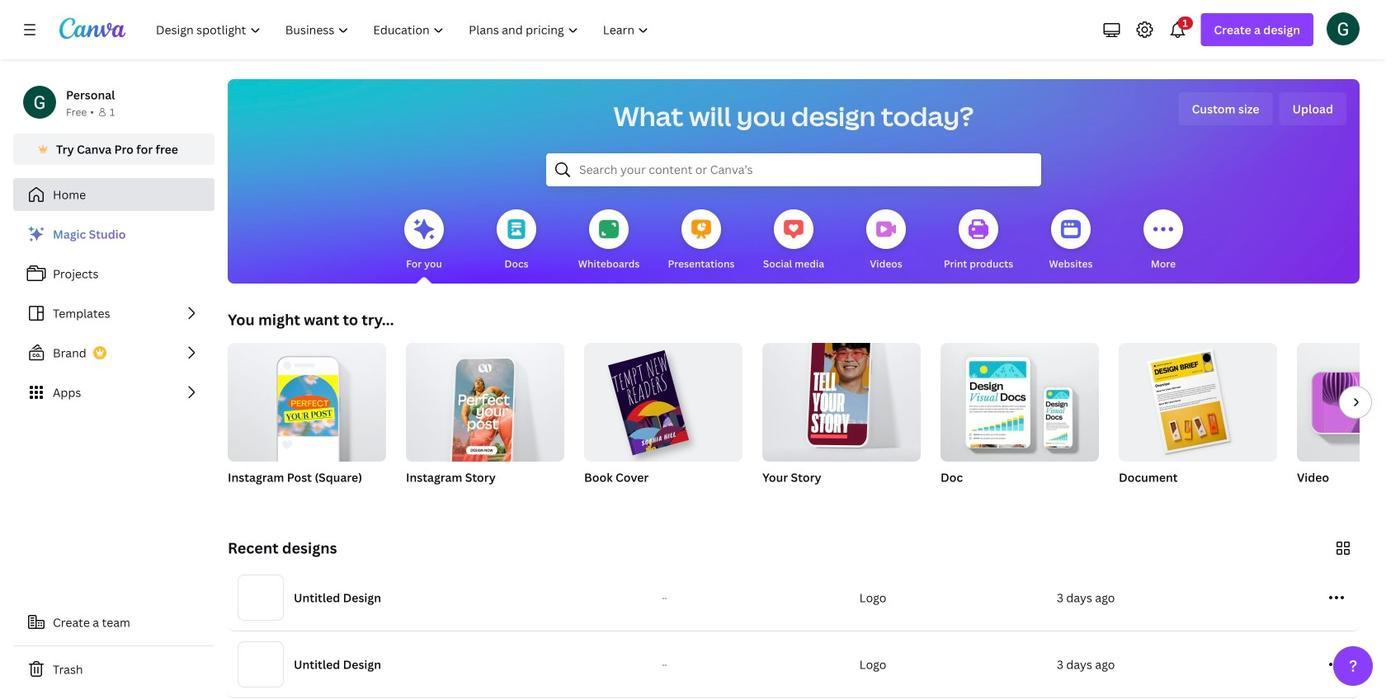 Task type: locate. For each thing, give the bounding box(es) containing it.
list
[[13, 218, 215, 409]]

Search search field
[[579, 154, 1009, 186]]

greg robinson image
[[1327, 12, 1360, 45]]

top level navigation element
[[145, 13, 663, 46]]

group
[[763, 334, 921, 507], [763, 334, 921, 462], [228, 337, 386, 507], [228, 337, 386, 462], [406, 337, 565, 507], [406, 337, 565, 472], [584, 337, 743, 507], [584, 337, 743, 462], [941, 337, 1100, 507], [941, 337, 1100, 462], [1119, 337, 1278, 507], [1119, 337, 1278, 462], [1298, 343, 1387, 507], [1298, 343, 1387, 462]]

None search field
[[546, 154, 1042, 187]]



Task type: vqa. For each thing, say whether or not it's contained in the screenshot.
search field
yes



